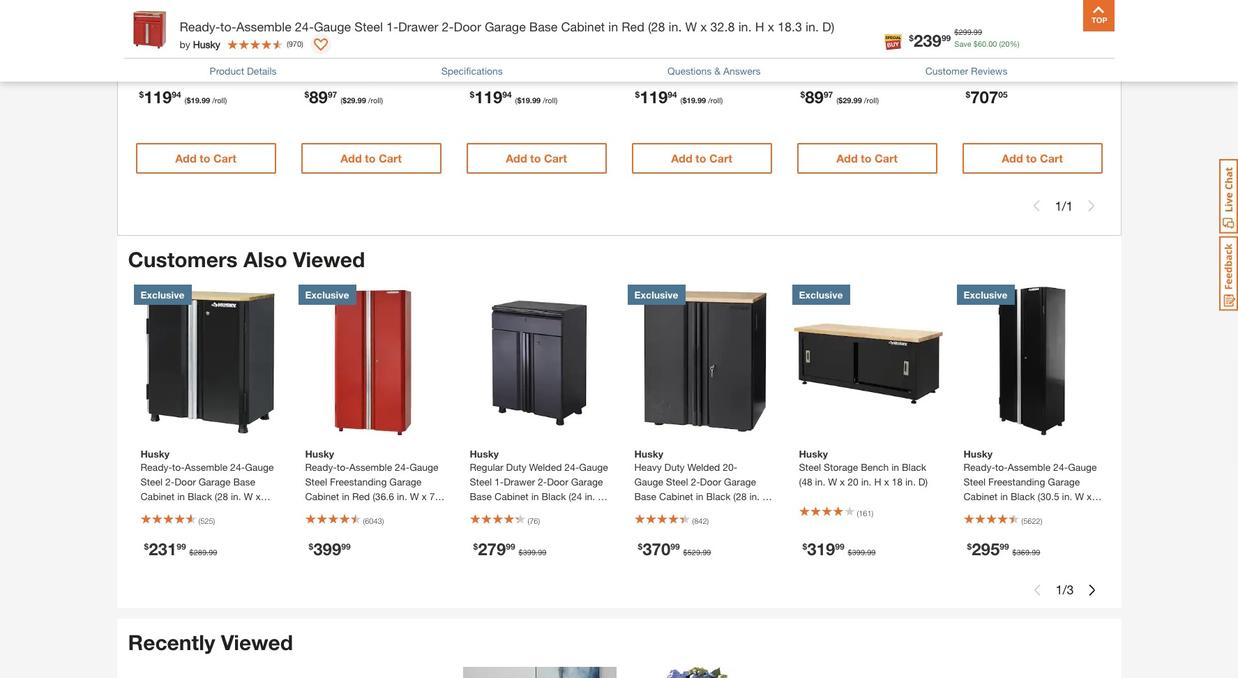 Task type: vqa. For each thing, say whether or not it's contained in the screenshot.


Task type: describe. For each thing, give the bounding box(es) containing it.
( 76 )
[[528, 516, 540, 525]]

flex seal family of products flex duct tape white 4.60" x 20' (6-pack) for third 'add to cart' button
[[466, 20, 593, 66]]

flex for fourth 'add to cart' button
[[632, 20, 656, 32]]

2- inside husky regular duty welded 24-gauge steel 1-drawer 2-door garage base cabinet in black (24 in. w x 33 in. h x 16 in. d)
[[538, 476, 547, 488]]

18
[[892, 476, 903, 488]]

h inside husky ready-to-assemble 24-gauge steel freestanding garage cabinet in red (36.6 in. w x 72 in. h x 18.3 in. d)
[[318, 505, 325, 517]]

answers
[[724, 65, 761, 77]]

h up answers
[[755, 19, 765, 34]]

noble
[[963, 20, 990, 32]]

in inside husky steel storage bench in black (48 in. w x 20 in. h x 18 in. d)
[[892, 461, 900, 473]]

/roll for 2nd 'add to cart' button from the right
[[864, 96, 877, 105]]

hardtop
[[1020, 43, 1056, 55]]

in inside the husky heavy duty welded 20- gauge steel 2-door garage base cabinet in black (28 in. w x 32 in. h x 21.5 in. d)
[[696, 490, 704, 502]]

1 for 1 / 1
[[1055, 198, 1062, 214]]

pack) inside flex seal family of products flex duct tape black 4.60" x 20' (6-pack)
[[164, 54, 188, 66]]

white for third 'add to cart' button
[[534, 43, 559, 55]]

door inside the husky heavy duty welded 20- gauge steel 2-door garage base cabinet in black (28 in. w x 32 in. h x 21.5 in. d)
[[700, 476, 722, 488]]

assemble up ( 970 )
[[236, 19, 292, 34]]

x inside flex seal family of products flex duct tape black 7.50" x 20' (3-pack)
[[918, 43, 923, 55]]

in inside husky ready-to-assemble 24-gauge steel freestanding garage cabinet in black (30.5 in. w x 72 in. h x 18.3 in. d)
[[1001, 490, 1008, 502]]

. inside $ 295 99 $ 369 . 99
[[1030, 548, 1032, 557]]

x inside the husky heavy duty welded 20- gauge steel 2-door garage base cabinet in black (28 in. w x 32 in. h x 21.5 in. d)
[[679, 505, 684, 517]]

399 for 279
[[523, 548, 536, 557]]

husky ready-to-assemble 24-gauge steel freestanding garage cabinet in black (30.5 in. w x 72 in. h x 18.3 in. d)
[[964, 448, 1097, 517]]

97 for flex seal family of products flex duct tape gray 7.50" x 20' (3-pack)
[[328, 89, 337, 100]]

cart for 2nd 'add to cart' button from the right
[[875, 152, 898, 165]]

$ 239 99
[[909, 30, 951, 50]]

duct inside flex seal family of products flex duct tape black 4.60" x 20' (6-pack)
[[157, 43, 177, 55]]

w inside "husky ready-to-assemble 24-gauge steel 2-door garage base cabinet in black (28 in. w x 32.8 in. h x 18.3 in. d)"
[[244, 490, 253, 502]]

wesson
[[963, 32, 997, 43]]

customer
[[926, 65, 969, 77]]

$ 119 94 ( $ 19 . 99 /roll ) for third 'add to cart' button
[[470, 87, 558, 107]]

1 / 3
[[1056, 582, 1074, 597]]

flex inside flex seal family of products flex duct tape black 4.60" x 20' (6-pack)
[[136, 43, 154, 55]]

seal for fourth 'add to cart' button
[[659, 20, 684, 32]]

1 10 from the left
[[1000, 32, 1011, 43]]

48 for fifth 'add to cart' button from right
[[361, 71, 369, 80]]

d) inside husky ready-to-assemble 24-gauge steel freestanding garage cabinet in red (36.6 in. w x 72 in. h x 18.3 in. d)
[[371, 505, 380, 517]]

2 exclusive from the left
[[305, 289, 349, 301]]

aluminum
[[1058, 32, 1101, 43]]

tape for fourth 'add to cart' button
[[676, 43, 697, 55]]

$ inside $ 707 05
[[966, 89, 971, 100]]

family for third 'add to cart' button
[[522, 20, 556, 32]]

garage inside husky ready-to-assemble 24-gauge steel freestanding garage cabinet in black (30.5 in. w x 72 in. h x 18.3 in. d)
[[1048, 476, 1080, 488]]

husky ready-to-assemble 24-gauge steel freestanding garage cabinet in red (36.6 in. w x 72 in. h x 18.3 in. d)
[[305, 448, 440, 517]]

. inside $ 231 99 $ 289 . 99
[[207, 548, 209, 557]]

20' for 2nd 'add to cart' button from the right
[[797, 54, 811, 66]]

gray
[[369, 43, 390, 55]]

drawer inside husky regular duty welded 24-gauge steel 1-drawer 2-door garage base cabinet in black (24 in. w x 33 in. h x 16 in. d)
[[504, 476, 535, 488]]

cart for fifth 'add to cart' button from right
[[379, 152, 402, 165]]

(30.5
[[1038, 490, 1060, 502]]

x inside flex seal family of products flex duct tape gray 7.50" x 20' (3-pack)
[[418, 43, 423, 55]]

20' for third 'add to cart' button
[[466, 54, 480, 66]]

gauge for 295
[[1068, 461, 1097, 473]]

gauge for 231
[[245, 461, 274, 473]]

tape for 2nd 'add to cart' button from the right
[[841, 43, 862, 55]]

$ inside $ 399 99
[[309, 541, 313, 552]]

steel for husky regular duty welded 24-gauge steel 1-drawer 2-door garage base cabinet in black (24 in. w x 33 in. h x 16 in. d)
[[470, 476, 492, 488]]

husky for 295
[[964, 448, 993, 460]]

24- for 279
[[565, 461, 579, 473]]

live chat image
[[1220, 159, 1239, 234]]

1 48 from the left
[[195, 71, 204, 80]]

add to cart for 6th 'add to cart' button from the left
[[1002, 152, 1063, 165]]

add for 6th 'add to cart' button from the left
[[1002, 152, 1023, 165]]

to for sixth 'add to cart' button from the right
[[200, 152, 210, 165]]

99 inside $ 399 99
[[341, 541, 351, 552]]

storage
[[824, 461, 859, 473]]

add to cart for fifth 'add to cart' button from right
[[341, 152, 402, 165]]

161
[[859, 509, 872, 518]]

2- up specifications
[[442, 19, 454, 34]]

ready-to-assemble 24-gauge steel 2-door garage base cabinet in black (28 in. w x 32.8 in. h x 18.3 in. d) image
[[134, 284, 287, 438]]

1 vertical spatial viewed
[[221, 630, 293, 655]]

exclusive for 231
[[141, 289, 185, 301]]

$ 89 97 ( $ 29 . 99 /roll ) for gray
[[305, 87, 383, 107]]

gazebo
[[963, 43, 997, 55]]

/ for 1
[[1062, 198, 1067, 214]]

by
[[180, 38, 190, 50]]

/roll for fifth 'add to cart' button from right
[[368, 96, 381, 105]]

(6- for fourth 'add to cart' button
[[648, 54, 660, 66]]

next slide image
[[1087, 585, 1098, 596]]

in inside husky ready-to-assemble 24-gauge steel freestanding garage cabinet in red (36.6 in. w x 72 in. h x 18.3 in. d)
[[342, 490, 350, 502]]

flex seal family of products flex duct tape white 4.60" x 20' (6-pack) for fourth 'add to cart' button
[[632, 20, 758, 66]]

5622
[[1024, 516, 1041, 525]]

base inside "husky ready-to-assemble 24-gauge steel 2-door garage base cabinet in black (28 in. w x 32.8 in. h x 18.3 in. d)"
[[233, 476, 256, 488]]

ready-to-assemble 24-gauge steel freestanding garage cabinet in black (30.5 in. w x 72 in. h x 18.3 in. d) image
[[957, 284, 1111, 438]]

black inside "husky ready-to-assemble 24-gauge steel 2-door garage base cabinet in black (28 in. w x 32.8 in. h x 18.3 in. d)"
[[188, 490, 212, 502]]

3 add to cart button from the left
[[466, 143, 607, 174]]

( 48 ) for fourth 'add to cart' button
[[690, 71, 702, 80]]

bench
[[861, 461, 889, 473]]

$ 231 99 $ 289 . 99
[[144, 539, 217, 559]]

d) inside the husky heavy duty welded 20- gauge steel 2-door garage base cabinet in black (28 in. w x 32 in. h x 21.5 in. d)
[[721, 505, 731, 517]]

gauge steel
[[635, 476, 688, 488]]

in inside "husky ready-to-assemble 24-gauge steel 2-door garage base cabinet in black (28 in. w x 32.8 in. h x 18.3 in. d)"
[[177, 490, 185, 502]]

garage inside the husky heavy duty welded 20- gauge steel 2-door garage base cabinet in black (28 in. w x 32 in. h x 21.5 in. d)
[[724, 476, 756, 488]]

1 ( 48 ) from the left
[[194, 71, 206, 80]]

( 6043 )
[[363, 516, 384, 525]]

products for fourth 'add to cart' button
[[632, 32, 687, 43]]

door inside "husky ready-to-assemble 24-gauge steel 2-door garage base cabinet in black (28 in. w x 32.8 in. h x 18.3 in. d)"
[[175, 476, 196, 488]]

32.8 inside "husky ready-to-assemble 24-gauge steel 2-door garage base cabinet in black (28 in. w x 32.8 in. h x 18.3 in. d)"
[[141, 505, 160, 517]]

details
[[247, 65, 277, 77]]

w inside husky steel storage bench in black (48 in. w x 20 in. h x 18 in. d)
[[828, 476, 838, 488]]

pack) for fifth 'add to cart' button from right
[[313, 54, 337, 66]]

21.5
[[687, 505, 706, 517]]

33
[[478, 505, 489, 517]]

2 10 from the left
[[1033, 32, 1044, 43]]

husky ready-to-assemble 24-gauge steel 2-door garage base cabinet in black (28 in. w x 32.8 in. h x 18.3 in. d)
[[141, 448, 274, 517]]

20' inside flex seal family of products flex duct tape black 4.60" x 20' (6-pack)
[[136, 54, 149, 66]]

529
[[688, 548, 701, 557]]

1 $ 119 94 ( $ 19 . 99 /roll ) from the left
[[139, 87, 227, 107]]

00
[[989, 39, 998, 48]]

119 for third 'add to cart' button
[[475, 87, 503, 107]]

99 inside $ 239 99
[[942, 32, 951, 43]]

ready- for husky ready-to-assemble 24-gauge steel 2-door garage base cabinet in black (28 in. w x 32.8 in. h x 18.3 in. d)
[[141, 461, 172, 473]]

1- inside husky regular duty welded 24-gauge steel 1-drawer 2-door garage base cabinet in black (24 in. w x 33 in. h x 16 in. d)
[[495, 476, 504, 488]]

d) inside husky ready-to-assemble 24-gauge steel freestanding garage cabinet in black (30.5 in. w x 72 in. h x 18.3 in. d)
[[1043, 505, 1052, 517]]

questions & answers
[[668, 65, 761, 77]]

black inside flex seal family of products flex duct tape black 4.60" x 20' (6-pack)
[[203, 43, 228, 55]]

of for fifth 'add to cart' button from right
[[394, 20, 407, 32]]

3
[[1067, 582, 1074, 597]]

questions
[[668, 65, 712, 77]]

d) inside husky steel storage bench in black (48 in. w x 20 in. h x 18 in. d)
[[919, 476, 928, 488]]

w inside husky ready-to-assemble 24-gauge steel freestanding garage cabinet in black (30.5 in. w x 72 in. h x 18.3 in. d)
[[1076, 490, 1085, 502]]

289
[[194, 548, 207, 557]]

garage inside "husky ready-to-assemble 24-gauge steel 2-door garage base cabinet in black (28 in. w x 32.8 in. h x 18.3 in. d)"
[[199, 476, 231, 488]]

black inside flex seal family of products flex duct tape black 7.50" x 20' (3-pack)
[[865, 43, 889, 55]]

5
[[1022, 71, 1027, 80]]

(6- inside flex seal family of products flex duct tape black 4.60" x 20' (6-pack)
[[152, 54, 164, 66]]

842
[[694, 516, 707, 525]]

of inside flex seal family of products flex duct tape black 4.60" x 20' (6-pack)
[[228, 20, 242, 32]]

husky steel storage bench in black (48 in. w x 20 in. h x 18 in. d)
[[799, 448, 928, 488]]

cabinet inside husky ready-to-assemble 24-gauge steel freestanding garage cabinet in red (36.6 in. w x 72 in. h x 18.3 in. d)
[[305, 490, 339, 502]]

exclusive for 319
[[799, 289, 843, 301]]

$ 399 99
[[309, 539, 351, 559]]

%)
[[1010, 39, 1020, 48]]

ready- for husky ready-to-assemble 24-gauge steel freestanding garage cabinet in red (36.6 in. w x 72 in. h x 18.3 in. d)
[[305, 461, 337, 473]]

husky for 231
[[141, 448, 170, 460]]

$ 89 97 ( $ 29 . 99 /roll ) for black
[[801, 87, 879, 107]]

(3- for flex seal family of products flex duct tape gray 7.50" x 20' (3-pack)
[[301, 54, 313, 66]]

( 525 )
[[199, 516, 215, 525]]

20-
[[723, 461, 738, 473]]

add for third 'add to cart' button
[[506, 152, 527, 165]]

regular duty welded 24-gauge steel 1-drawer 2-door garage base cabinet in black (24 in. w x 33 in. h x 16 in. d) image
[[463, 284, 617, 438]]

(3- for flex seal family of products flex duct tape black 7.50" x 20' (3-pack)
[[814, 54, 825, 66]]

gauge inside husky ready-to-assemble 24-gauge steel freestanding garage cabinet in red (36.6 in. w x 72 in. h x 18.3 in. d)
[[410, 461, 439, 473]]

cabinet inside "husky ready-to-assemble 24-gauge steel 2-door garage base cabinet in black (28 in. w x 32.8 in. h x 18.3 in. d)"
[[141, 490, 175, 502]]

h inside husky ready-to-assemble 24-gauge steel freestanding garage cabinet in black (30.5 in. w x 72 in. h x 18.3 in. d)
[[991, 505, 998, 517]]

299
[[959, 27, 972, 36]]

door inside husky regular duty welded 24-gauge steel 1-drawer 2-door garage base cabinet in black (24 in. w x 33 in. h x 16 in. d)
[[547, 476, 569, 488]]

customers
[[128, 247, 238, 272]]

( 5622 )
[[1022, 516, 1043, 525]]

239
[[914, 30, 942, 50]]

295
[[972, 539, 1000, 559]]

of for fourth 'add to cart' button
[[725, 20, 738, 32]]

wesson 10 ft. x 10 ft. aluminum gazebo with hardtop image
[[956, 0, 1110, 11]]

d) inside husky regular duty welded 24-gauge steel 1-drawer 2-door garage base cabinet in black (24 in. w x 33 in. h x 16 in. d)
[[549, 505, 558, 517]]

red inside husky ready-to-assemble 24-gauge steel freestanding garage cabinet in red (36.6 in. w x 72 in. h x 18.3 in. d)
[[352, 490, 370, 502]]

d) inside "husky ready-to-assemble 24-gauge steel 2-door garage base cabinet in black (28 in. w x 32.8 in. h x 18.3 in. d)"
[[228, 505, 237, 517]]

exclusive for 370
[[635, 289, 679, 301]]

duct for third 'add to cart' button
[[487, 43, 508, 55]]

house
[[993, 20, 1023, 32]]

products inside flex seal family of products flex duct tape black 4.60" x 20' (6-pack)
[[136, 32, 191, 43]]

cart for fourth 'add to cart' button
[[710, 152, 733, 165]]

flex seal family of products flex duct tape black 4.60" x 20' (6-pack)
[[136, 20, 261, 66]]

231
[[149, 539, 177, 559]]

base inside husky regular duty welded 24-gauge steel 1-drawer 2-door garage base cabinet in black (24 in. w x 33 in. h x 16 in. d)
[[470, 490, 492, 502]]

pack) for 2nd 'add to cart' button from the right
[[825, 54, 850, 66]]

husky inside husky ready-to-assemble 24-gauge steel freestanding garage cabinet in red (36.6 in. w x 72 in. h x 18.3 in. d)
[[305, 448, 334, 460]]

husky for 370
[[635, 448, 664, 460]]

cabinet inside husky regular duty welded 24-gauge steel 1-drawer 2-door garage base cabinet in black (24 in. w x 33 in. h x 16 in. d)
[[495, 490, 529, 502]]

flex seal family of products flex duct tape gray 7.50" x 20' (3-pack)
[[301, 20, 440, 66]]

( 5 )
[[1021, 71, 1029, 80]]

of for 2nd 'add to cart' button from the right
[[890, 20, 903, 32]]

1 add to cart button from the left
[[136, 143, 276, 174]]

specifications
[[442, 65, 503, 77]]

family inside flex seal family of products flex duct tape black 4.60" x 20' (6-pack)
[[191, 20, 226, 32]]

970
[[289, 39, 302, 48]]

$ 295 99 $ 369 . 99
[[968, 539, 1041, 559]]

flex duct tape black 4.60" x 20' (6-pack) image
[[129, 0, 283, 11]]

freestanding for 399
[[330, 476, 387, 488]]

h inside husky regular duty welded 24-gauge steel 1-drawer 2-door garage base cabinet in black (24 in. w x 33 in. h x 16 in. d)
[[504, 505, 511, 517]]

w inside husky ready-to-assemble 24-gauge steel freestanding garage cabinet in red (36.6 in. w x 72 in. h x 18.3 in. d)
[[410, 490, 419, 502]]

ready-to-assemble 24-gauge steel 1-drawer 2-door garage base cabinet in red (28 in. w x 32.8 in. h x 18.3 in. d) image
[[134, 667, 287, 678]]

recently viewed
[[128, 630, 293, 655]]

19 for third 'add to cart' button
[[522, 96, 530, 105]]

16
[[522, 505, 533, 517]]

49
[[857, 71, 866, 80]]

seal for fifth 'add to cart' button from right
[[328, 20, 353, 32]]

18.3 inside husky ready-to-assemble 24-gauge steel freestanding garage cabinet in black (30.5 in. w x 72 in. h x 18.3 in. d)
[[1008, 505, 1027, 517]]

1 94 from the left
[[172, 89, 181, 100]]

(28 inside "husky ready-to-assemble 24-gauge steel 2-door garage base cabinet in black (28 in. w x 32.8 in. h x 18.3 in. d)"
[[215, 490, 228, 502]]

add to cart for sixth 'add to cart' button from the right
[[175, 152, 236, 165]]

89 for flex duct tape gray 7.50" x 20' (3-pack)
[[309, 87, 328, 107]]

flex inside flex seal family of products flex duct tape black 4.60" x 20' (6-pack)
[[136, 20, 160, 32]]

369
[[1017, 548, 1030, 557]]

$ 279 99 $ 399 . 99
[[473, 539, 547, 559]]

top button
[[1083, 0, 1115, 31]]

w inside husky regular duty welded 24-gauge steel 1-drawer 2-door garage base cabinet in black (24 in. w x 33 in. h x 16 in. d)
[[598, 490, 607, 502]]

(24
[[569, 490, 582, 502]]

add to cart for fourth 'add to cart' button
[[671, 152, 733, 165]]

garage inside husky regular duty welded 24-gauge steel 1-drawer 2-door garage base cabinet in black (24 in. w x 33 in. h x 16 in. d)
[[571, 476, 603, 488]]

to for 6th 'add to cart' button from the left
[[1027, 152, 1037, 165]]

heavy
[[635, 461, 662, 473]]

x inside noble house wesson 10 ft. x 10 ft. aluminum gazebo with hardtop
[[1025, 32, 1030, 43]]

6043
[[365, 516, 382, 525]]

$ 370 99 $ 529 . 99
[[638, 539, 711, 559]]

ready- for husky ready-to-assemble 24-gauge steel freestanding garage cabinet in black (30.5 in. w x 72 in. h x 18.3 in. d)
[[964, 461, 996, 473]]

4.60" inside flex seal family of products flex duct tape black 4.60" x 20' (6-pack)
[[231, 43, 254, 55]]

to- for husky ready-to-assemble 24-gauge steel 2-door garage base cabinet in black (28 in. w x 32.8 in. h x 18.3 in. d)
[[172, 461, 185, 473]]

319
[[808, 539, 835, 559]]

2- inside "husky ready-to-assemble 24-gauge steel 2-door garage base cabinet in black (28 in. w x 32.8 in. h x 18.3 in. d)"
[[165, 476, 175, 488]]

5 add to cart button from the left
[[797, 143, 938, 174]]

20 for %)
[[1002, 39, 1010, 48]]

$ 707 05
[[966, 87, 1008, 107]]

2 add to cart button from the left
[[301, 143, 441, 174]]

add for sixth 'add to cart' button from the right
[[175, 152, 197, 165]]

noble house wesson 10 ft. x 10 ft. aluminum gazebo with hardtop
[[963, 20, 1101, 55]]

. inside the $ 279 99 $ 399 . 99
[[536, 548, 538, 557]]

4 add to cart button from the left
[[632, 143, 772, 174]]

29 for gray
[[347, 96, 356, 105]]

of for third 'add to cart' button
[[559, 20, 573, 32]]

19 for fourth 'add to cart' button
[[687, 96, 696, 105]]

this is the first slide image for 1 / 1
[[1032, 200, 1043, 212]]

customer reviews
[[926, 65, 1008, 77]]

h inside husky steel storage bench in black (48 in. w x 20 in. h x 18 in. d)
[[875, 476, 882, 488]]

94 for third 'add to cart' button
[[503, 89, 512, 100]]

48 for third 'add to cart' button
[[526, 71, 535, 80]]

black inside husky steel storage bench in black (48 in. w x 20 in. h x 18 in. d)
[[902, 461, 927, 473]]

370
[[643, 539, 671, 559]]

x 32
[[635, 505, 653, 517]]



Task type: locate. For each thing, give the bounding box(es) containing it.
2- up 21.5
[[691, 476, 700, 488]]

0 vertical spatial 72
[[430, 490, 440, 502]]

ready-to-assemble 24-gauge steel freestanding garage cabinet in red (36.6 in. w x 72 in. h x 18.3 in. d) image
[[298, 284, 452, 438]]

( 49 )
[[855, 71, 867, 80]]

2 horizontal spatial (6-
[[648, 54, 660, 66]]

2 horizontal spatial 19
[[687, 96, 696, 105]]

0 vertical spatial viewed
[[293, 247, 365, 272]]

0 horizontal spatial 97
[[328, 89, 337, 100]]

3 $ 119 94 ( $ 19 . 99 /roll ) from the left
[[635, 87, 723, 107]]

1 freestanding from the left
[[330, 476, 387, 488]]

4 flex from the left
[[632, 20, 656, 32]]

1 4.60" from the left
[[231, 43, 254, 55]]

flex for fourth 'add to cart' button
[[632, 43, 650, 55]]

0 horizontal spatial duty
[[506, 461, 527, 473]]

0 horizontal spatial 32.8
[[141, 505, 160, 517]]

97 down flex seal family of products flex duct tape black 7.50" x 20' (3-pack) at the top
[[824, 89, 833, 100]]

0 vertical spatial /
[[1062, 198, 1067, 214]]

/roll for third 'add to cart' button
[[543, 96, 556, 105]]

$ 119 94 ( $ 19 . 99 /roll ) down questions
[[635, 87, 723, 107]]

1 horizontal spatial 20
[[1002, 39, 1010, 48]]

3 exclusive from the left
[[635, 289, 679, 301]]

60
[[978, 39, 987, 48]]

0 horizontal spatial 94
[[172, 89, 181, 100]]

steel for husky ready-to-assemble 24-gauge steel freestanding garage cabinet in red (36.6 in. w x 72 in. h x 18.3 in. d)
[[305, 476, 327, 488]]

29 for black
[[843, 96, 852, 105]]

2 29 from the left
[[843, 96, 852, 105]]

20' inside flex seal family of products flex duct tape black 7.50" x 20' (3-pack)
[[797, 54, 811, 66]]

cabinet inside husky ready-to-assemble 24-gauge steel freestanding garage cabinet in black (30.5 in. w x 72 in. h x 18.3 in. d)
[[964, 490, 998, 502]]

welded left 20-
[[688, 461, 720, 473]]

0 horizontal spatial 29
[[347, 96, 356, 105]]

0 vertical spatial 1-
[[387, 19, 398, 34]]

1 horizontal spatial 29
[[843, 96, 852, 105]]

20' down product image
[[136, 54, 149, 66]]

1 family from the left
[[191, 20, 226, 32]]

119
[[144, 87, 172, 107], [475, 87, 503, 107], [640, 87, 668, 107]]

garage up 525
[[199, 476, 231, 488]]

0 horizontal spatial welded
[[529, 461, 562, 473]]

0 horizontal spatial white
[[534, 43, 559, 55]]

18.3 inside "husky ready-to-assemble 24-gauge steel 2-door garage base cabinet in black (28 in. w x 32.8 in. h x 18.3 in. d)"
[[193, 505, 212, 517]]

20'
[[426, 43, 440, 55], [136, 54, 149, 66], [466, 54, 480, 66], [632, 54, 645, 66], [797, 54, 811, 66]]

$ 299 . 99 save $ 60 . 00 ( 20 %)
[[955, 27, 1020, 48]]

to- for husky ready-to-assemble 24-gauge steel freestanding garage cabinet in black (30.5 in. w x 72 in. h x 18.3 in. d)
[[996, 461, 1008, 473]]

0 horizontal spatial 20
[[848, 476, 859, 488]]

2 to from the left
[[365, 152, 376, 165]]

$ inside $ 239 99
[[909, 32, 914, 43]]

steel inside husky steel storage bench in black (48 in. w x 20 in. h x 18 in. d)
[[799, 461, 821, 473]]

4.60" up answers
[[727, 43, 750, 55]]

w inside the husky heavy duty welded 20- gauge steel 2-door garage base cabinet in black (28 in. w x 32 in. h x 21.5 in. d)
[[763, 490, 772, 502]]

products
[[136, 32, 191, 43], [301, 32, 356, 43], [466, 32, 522, 43], [632, 32, 687, 43], [797, 32, 852, 43]]

2 94 from the left
[[503, 89, 512, 100]]

products inside flex seal family of products flex duct tape gray 7.50" x 20' (3-pack)
[[301, 32, 356, 43]]

0 horizontal spatial ft.
[[1013, 32, 1022, 43]]

seal inside flex seal family of products flex duct tape black 7.50" x 20' (3-pack)
[[824, 20, 850, 32]]

48 left &
[[692, 71, 700, 80]]

in inside husky regular duty welded 24-gauge steel 1-drawer 2-door garage base cabinet in black (24 in. w x 33 in. h x 16 in. d)
[[532, 490, 539, 502]]

0 horizontal spatial 119
[[144, 87, 172, 107]]

1 vertical spatial 1-
[[495, 476, 504, 488]]

1 vertical spatial 72
[[964, 505, 975, 517]]

5 add from the left
[[837, 152, 858, 165]]

3 tape from the left
[[511, 43, 531, 55]]

customer reviews button
[[926, 63, 1008, 78], [926, 63, 1008, 78]]

1 duct from the left
[[157, 43, 177, 55]]

black left the (30.5
[[1011, 490, 1036, 502]]

tape left gray
[[345, 43, 366, 55]]

duty up gauge steel
[[665, 461, 685, 473]]

/ left the this is the last slide image
[[1062, 198, 1067, 214]]

94 down specifications
[[503, 89, 512, 100]]

1 horizontal spatial drawer
[[504, 476, 535, 488]]

3 94 from the left
[[668, 89, 677, 100]]

4 duct from the left
[[653, 43, 673, 55]]

399
[[313, 539, 341, 559], [523, 548, 536, 557], [853, 548, 865, 557]]

1 horizontal spatial 1-
[[495, 476, 504, 488]]

2 welded from the left
[[688, 461, 720, 473]]

assemble for husky ready-to-assemble 24-gauge steel freestanding garage cabinet in red (36.6 in. w x 72 in. h x 18.3 in. d)
[[349, 461, 392, 473]]

ready-
[[180, 19, 220, 34], [141, 461, 172, 473], [305, 461, 337, 473], [964, 461, 996, 473]]

1 flex from the left
[[136, 20, 160, 32]]

freestanding inside husky ready-to-assemble 24-gauge steel freestanding garage cabinet in red (36.6 in. w x 72 in. h x 18.3 in. d)
[[330, 476, 387, 488]]

( 48 ) for fifth 'add to cart' button from right
[[359, 71, 371, 80]]

1 horizontal spatial 72
[[964, 505, 975, 517]]

this is the first slide image left 1 / 1
[[1032, 200, 1043, 212]]

1 horizontal spatial (3-
[[814, 54, 825, 66]]

freestanding up (36.6
[[330, 476, 387, 488]]

/ for 3
[[1063, 582, 1067, 597]]

5 pack) from the left
[[825, 54, 850, 66]]

( 842 )
[[693, 516, 709, 525]]

( 48 ) down ready-to-assemble 24-gauge steel 1-drawer 2-door garage base cabinet in red (28 in. w x 32.8 in. h x 18.3 in. d)
[[524, 71, 537, 80]]

4 seal from the left
[[659, 20, 684, 32]]

1 horizontal spatial 19
[[522, 96, 530, 105]]

5 /roll from the left
[[864, 96, 877, 105]]

duty right the regular
[[506, 461, 527, 473]]

add for 2nd 'add to cart' button from the right
[[837, 152, 858, 165]]

2 horizontal spatial $ 119 94 ( $ 19 . 99 /roll )
[[635, 87, 723, 107]]

1 vertical spatial red
[[352, 490, 370, 502]]

89 for flex duct tape black 7.50" x 20' (3-pack)
[[805, 87, 824, 107]]

flex for third 'add to cart' button
[[466, 20, 491, 32]]

recently
[[128, 630, 215, 655]]

2 horizontal spatial (28
[[734, 490, 747, 502]]

24- inside husky ready-to-assemble 24-gauge steel freestanding garage cabinet in black (30.5 in. w x 72 in. h x 18.3 in. d)
[[1054, 461, 1068, 473]]

&
[[715, 65, 721, 77]]

2 4.60" from the left
[[562, 43, 585, 55]]

1 horizontal spatial 32.8
[[711, 19, 735, 34]]

24- inside husky regular duty welded 24-gauge steel 1-drawer 2-door garage base cabinet in black (24 in. w x 33 in. h x 16 in. d)
[[565, 461, 579, 473]]

garage up (36.6
[[390, 476, 422, 488]]

(3-
[[301, 54, 313, 66], [814, 54, 825, 66]]

h down bench at right
[[875, 476, 882, 488]]

2 of from the left
[[394, 20, 407, 32]]

duct for fourth 'add to cart' button
[[653, 43, 673, 55]]

to for fifth 'add to cart' button from right
[[365, 152, 376, 165]]

1
[[1055, 198, 1062, 214], [1067, 198, 1074, 214], [1056, 582, 1063, 597]]

2 $ 89 97 ( $ 29 . 99 /roll ) from the left
[[801, 87, 879, 107]]

of inside flex seal family of products flex duct tape black 7.50" x 20' (3-pack)
[[890, 20, 903, 32]]

(6- left questions
[[648, 54, 660, 66]]

save
[[955, 39, 972, 48]]

black inside husky regular duty welded 24-gauge steel 1-drawer 2-door garage base cabinet in black (24 in. w x 33 in. h x 16 in. d)
[[542, 490, 566, 502]]

2 7.50" from the left
[[892, 43, 915, 55]]

flex for third 'add to cart' button
[[466, 43, 485, 55]]

steel inside "husky ready-to-assemble 24-gauge steel 2-door garage base cabinet in black (28 in. w x 32.8 in. h x 18.3 in. d)"
[[141, 476, 163, 488]]

1 horizontal spatial 97
[[824, 89, 833, 100]]

1 89 from the left
[[309, 87, 328, 107]]

gauge inside "husky ready-to-assemble 24-gauge steel 2-door garage base cabinet in black (28 in. w x 32.8 in. h x 18.3 in. d)"
[[245, 461, 274, 473]]

/roll for fourth 'add to cart' button
[[708, 96, 721, 105]]

black
[[203, 43, 228, 55], [865, 43, 889, 55], [902, 461, 927, 473], [188, 490, 212, 502], [542, 490, 566, 502], [707, 490, 731, 502], [1011, 490, 1036, 502]]

cart
[[214, 152, 236, 165], [379, 152, 402, 165], [544, 152, 567, 165], [710, 152, 733, 165], [875, 152, 898, 165], [1040, 152, 1063, 165]]

6 add to cart button from the left
[[963, 143, 1103, 174]]

4 ( 48 ) from the left
[[690, 71, 702, 80]]

0 horizontal spatial $ 89 97 ( $ 29 . 99 /roll )
[[305, 87, 383, 107]]

2 horizontal spatial 399
[[853, 548, 865, 557]]

3 flex from the left
[[466, 20, 491, 32]]

20 right '00'
[[1002, 39, 1010, 48]]

( inside $ 299 . 99 save $ 60 . 00 ( 20 %)
[[1000, 39, 1002, 48]]

garage up the (30.5
[[1048, 476, 1080, 488]]

assemble up 525
[[185, 461, 228, 473]]

0 horizontal spatial freestanding
[[330, 476, 387, 488]]

garage down 20-
[[724, 476, 756, 488]]

cabinet
[[561, 19, 605, 34], [141, 490, 175, 502], [305, 490, 339, 502], [495, 490, 529, 502], [659, 490, 693, 502], [964, 490, 998, 502]]

525
[[200, 516, 213, 525]]

1 7.50" from the left
[[392, 43, 415, 55]]

steel up $ 399 99
[[305, 476, 327, 488]]

20' down ready-to-assemble 24-gauge steel 1-drawer 2-door garage base cabinet in red (28 in. w x 32.8 in. h x 18.3 in. d)
[[466, 54, 480, 66]]

feedback link image
[[1220, 236, 1239, 311]]

product image image
[[127, 7, 173, 52]]

assemble up the (30.5
[[1008, 461, 1051, 473]]

1 products from the left
[[136, 32, 191, 43]]

h
[[755, 19, 765, 34], [875, 476, 882, 488], [175, 505, 182, 517], [318, 505, 325, 517], [504, 505, 511, 517], [669, 505, 676, 517], [991, 505, 998, 517]]

black up 525
[[188, 490, 212, 502]]

0 horizontal spatial 89
[[309, 87, 328, 107]]

products for third 'add to cart' button
[[466, 32, 522, 43]]

( 48 )
[[194, 71, 206, 80], [359, 71, 371, 80], [524, 71, 537, 80], [690, 71, 702, 80]]

ft.
[[1013, 32, 1022, 43], [1046, 32, 1055, 43]]

flex for 2nd 'add to cart' button from the right
[[797, 20, 822, 32]]

3 4.60" from the left
[[727, 43, 750, 55]]

$ 119 94 ( $ 19 . 99 /roll ) down specifications
[[470, 87, 558, 107]]

76
[[530, 516, 538, 525]]

48 left product
[[195, 71, 204, 80]]

freestanding up the (30.5
[[989, 476, 1046, 488]]

1 ft. from the left
[[1013, 32, 1022, 43]]

1 to from the left
[[200, 152, 210, 165]]

tape up questions
[[676, 43, 697, 55]]

pack) for fourth 'add to cart' button
[[660, 54, 684, 66]]

3 of from the left
[[559, 20, 573, 32]]

(3- inside flex seal family of products flex duct tape gray 7.50" x 20' (3-pack)
[[301, 54, 313, 66]]

1 horizontal spatial flex seal family of products flex duct tape white 4.60" x 20' (6-pack)
[[632, 20, 758, 66]]

1 19 from the left
[[191, 96, 199, 105]]

1 horizontal spatial $ 119 94 ( $ 19 . 99 /roll )
[[470, 87, 558, 107]]

(
[[1000, 39, 1002, 48], [287, 39, 289, 48], [194, 71, 195, 80], [359, 71, 361, 80], [524, 71, 526, 80], [690, 71, 692, 80], [855, 71, 857, 80], [1021, 71, 1022, 80], [185, 96, 187, 105], [341, 96, 343, 105], [515, 96, 517, 105], [681, 96, 683, 105], [837, 96, 839, 105], [857, 509, 859, 518], [199, 516, 200, 525], [363, 516, 365, 525], [528, 516, 530, 525], [693, 516, 694, 525], [1022, 516, 1024, 525]]

. inside $ 370 99 $ 529 . 99
[[701, 548, 703, 557]]

1 horizontal spatial 4.60"
[[562, 43, 585, 55]]

to for 2nd 'add to cart' button from the right
[[861, 152, 872, 165]]

ready- inside husky ready-to-assemble 24-gauge steel freestanding garage cabinet in red (36.6 in. w x 72 in. h x 18.3 in. d)
[[305, 461, 337, 473]]

h left 21.5
[[669, 505, 676, 517]]

1 white from the left
[[534, 43, 559, 55]]

48 for fourth 'add to cart' button
[[692, 71, 700, 80]]

0 horizontal spatial drawer
[[398, 19, 439, 34]]

duct for fifth 'add to cart' button from right
[[322, 43, 343, 55]]

1 vertical spatial drawer
[[504, 476, 535, 488]]

( 48 ) left &
[[690, 71, 702, 80]]

products for 2nd 'add to cart' button from the right
[[797, 32, 852, 43]]

heavy duty welded 20-gauge steel 2-door garage base cabinet in black (28 in. w x 32 in. h x 21.5 in. d) image
[[628, 284, 781, 438]]

1 /roll from the left
[[212, 96, 225, 105]]

119 down specifications
[[475, 87, 503, 107]]

3 ( 48 ) from the left
[[524, 71, 537, 80]]

duct for 2nd 'add to cart' button from the right
[[818, 43, 839, 55]]

tape down ready-to-assemble 24-gauge steel 1-drawer 2-door garage base cabinet in red (28 in. w x 32.8 in. h x 18.3 in. d)
[[511, 43, 531, 55]]

/ left next slide icon
[[1063, 582, 1067, 597]]

family for 2nd 'add to cart' button from the right
[[852, 20, 887, 32]]

4 pack) from the left
[[660, 54, 684, 66]]

10 right %)
[[1033, 32, 1044, 43]]

2- up 76
[[538, 476, 547, 488]]

welded for 279
[[529, 461, 562, 473]]

black up ( 842 )
[[707, 490, 731, 502]]

garage up specifications
[[485, 19, 526, 34]]

assemble up (36.6
[[349, 461, 392, 473]]

steel for husky ready-to-assemble 24-gauge steel 2-door garage base cabinet in black (28 in. w x 32.8 in. h x 18.3 in. d)
[[141, 476, 163, 488]]

94 down by
[[172, 89, 181, 100]]

4.60" up product details
[[231, 43, 254, 55]]

0 horizontal spatial $ 119 94 ( $ 19 . 99 /roll )
[[139, 87, 227, 107]]

viewed right also
[[293, 247, 365, 272]]

family inside flex seal family of products flex duct tape black 7.50" x 20' (3-pack)
[[852, 20, 887, 32]]

duct
[[157, 43, 177, 55], [322, 43, 343, 55], [487, 43, 508, 55], [653, 43, 673, 55], [818, 43, 839, 55]]

5 duct from the left
[[818, 43, 839, 55]]

1 horizontal spatial welded
[[688, 461, 720, 473]]

1 exclusive from the left
[[141, 289, 185, 301]]

flex inside flex seal family of products flex duct tape black 7.50" x 20' (3-pack)
[[797, 20, 822, 32]]

1 horizontal spatial (6-
[[483, 54, 495, 66]]

1 vertical spatial 32.8
[[141, 505, 160, 517]]

steel up gray
[[355, 19, 383, 34]]

1 horizontal spatial 7.50"
[[892, 43, 915, 55]]

1 horizontal spatial ft.
[[1046, 32, 1055, 43]]

garage
[[485, 19, 526, 34], [199, 476, 231, 488], [390, 476, 422, 488], [571, 476, 603, 488], [724, 476, 756, 488], [1048, 476, 1080, 488]]

questions & answers button
[[668, 63, 761, 78], [668, 63, 761, 78]]

0 horizontal spatial flex seal family of products flex duct tape white 4.60" x 20' (6-pack)
[[466, 20, 593, 66]]

pack) for third 'add to cart' button
[[495, 54, 519, 66]]

(28 inside the husky heavy duty welded 20- gauge steel 2-door garage base cabinet in black (28 in. w x 32 in. h x 21.5 in. d)
[[734, 490, 747, 502]]

1 horizontal spatial 89
[[805, 87, 824, 107]]

119 down questions
[[640, 87, 668, 107]]

2 white from the left
[[700, 43, 725, 55]]

2 flex from the left
[[301, 43, 319, 55]]

5 flex from the left
[[797, 20, 822, 32]]

1- down the regular
[[495, 476, 504, 488]]

1 horizontal spatial (28
[[648, 19, 665, 34]]

20' inside flex seal family of products flex duct tape gray 7.50" x 20' (3-pack)
[[426, 43, 440, 55]]

0 horizontal spatial 19
[[191, 96, 199, 105]]

$ 119 94 ( $ 19 . 99 /roll ) for fourth 'add to cart' button
[[635, 87, 723, 107]]

24- for 231
[[230, 461, 245, 473]]

3 products from the left
[[466, 32, 522, 43]]

20' right answers
[[797, 54, 811, 66]]

1 pack) from the left
[[164, 54, 188, 66]]

20' right gray
[[426, 43, 440, 55]]

0 vertical spatial red
[[622, 19, 645, 34]]

add to cart for 2nd 'add to cart' button from the right
[[837, 152, 898, 165]]

20 for in.
[[848, 476, 859, 488]]

ready- inside husky ready-to-assemble 24-gauge steel freestanding garage cabinet in black (30.5 in. w x 72 in. h x 18.3 in. d)
[[964, 461, 996, 473]]

20 inside $ 299 . 99 save $ 60 . 00 ( 20 %)
[[1002, 39, 1010, 48]]

3 family from the left
[[522, 20, 556, 32]]

(6- down ready-to-assemble 24-gauge steel 1-drawer 2-door garage base cabinet in red (28 in. w x 32.8 in. h x 18.3 in. d)
[[483, 54, 495, 66]]

2-
[[442, 19, 454, 34], [165, 476, 175, 488], [538, 476, 547, 488], [691, 476, 700, 488]]

97 down display image
[[328, 89, 337, 100]]

garage up (24
[[571, 476, 603, 488]]

by husky
[[180, 38, 220, 50]]

32.8
[[711, 19, 735, 34], [141, 505, 160, 517]]

h inside "husky ready-to-assemble 24-gauge steel 2-door garage base cabinet in black (28 in. w x 32.8 in. h x 18.3 in. d)"
[[175, 505, 182, 517]]

2 19 from the left
[[522, 96, 530, 105]]

steel inside husky ready-to-assemble 24-gauge steel freestanding garage cabinet in red (36.6 in. w x 72 in. h x 18.3 in. d)
[[305, 476, 327, 488]]

this is the last slide image
[[1086, 200, 1097, 212]]

( 970 )
[[287, 39, 304, 48]]

tape for third 'add to cart' button
[[511, 43, 531, 55]]

husky heavy duty welded 20- gauge steel 2-door garage base cabinet in black (28 in. w x 32 in. h x 21.5 in. d)
[[635, 448, 772, 517]]

flex inside flex seal family of products flex duct tape gray 7.50" x 20' (3-pack)
[[301, 43, 319, 55]]

6 cart from the left
[[1040, 152, 1063, 165]]

of
[[228, 20, 242, 32], [394, 20, 407, 32], [559, 20, 573, 32], [725, 20, 738, 32], [890, 20, 903, 32]]

1 vertical spatial /
[[1063, 582, 1067, 597]]

to- for husky ready-to-assemble 24-gauge steel freestanding garage cabinet in red (36.6 in. w x 72 in. h x 18.3 in. d)
[[337, 461, 349, 473]]

1 flex seal family of products flex duct tape white 4.60" x 20' (6-pack) from the left
[[466, 20, 593, 66]]

tape inside flex seal family of products flex duct tape gray 7.50" x 20' (3-pack)
[[345, 43, 366, 55]]

2- up 231
[[165, 476, 175, 488]]

welded up 16
[[529, 461, 562, 473]]

0 horizontal spatial 4.60"
[[231, 43, 254, 55]]

specifications button
[[442, 63, 503, 78], [442, 63, 503, 78]]

24- inside husky ready-to-assemble 24-gauge steel freestanding garage cabinet in red (36.6 in. w x 72 in. h x 18.3 in. d)
[[395, 461, 410, 473]]

2 tape from the left
[[345, 43, 366, 55]]

2 horizontal spatial 4.60"
[[727, 43, 750, 55]]

freestanding for $
[[989, 476, 1046, 488]]

0 horizontal spatial (3-
[[301, 54, 313, 66]]

husky regular duty welded 24-gauge steel 1-drawer 2-door garage base cabinet in black (24 in. w x 33 in. h x 16 in. d)
[[470, 448, 608, 517]]

$
[[955, 27, 959, 36], [909, 32, 914, 43], [974, 39, 978, 48], [139, 89, 144, 100], [305, 89, 309, 100], [470, 89, 475, 100], [635, 89, 640, 100], [801, 89, 805, 100], [966, 89, 971, 100], [187, 96, 191, 105], [343, 96, 347, 105], [517, 96, 522, 105], [683, 96, 687, 105], [839, 96, 843, 105], [144, 541, 149, 552], [309, 541, 313, 552], [473, 541, 478, 552], [638, 541, 643, 552], [803, 541, 808, 552], [968, 541, 972, 552], [190, 548, 194, 557], [519, 548, 523, 557], [684, 548, 688, 557], [848, 548, 853, 557], [1013, 548, 1017, 557]]

1 for 1 / 3
[[1056, 582, 1063, 597]]

4 cart from the left
[[710, 152, 733, 165]]

20 down storage
[[848, 476, 859, 488]]

4 of from the left
[[725, 20, 738, 32]]

x
[[701, 19, 707, 34], [768, 19, 775, 34], [1025, 32, 1030, 43], [256, 43, 261, 55], [418, 43, 423, 55], [588, 43, 593, 55], [753, 43, 758, 55], [918, 43, 923, 55], [840, 476, 845, 488], [884, 476, 889, 488], [256, 490, 261, 502], [422, 490, 427, 502], [1087, 490, 1092, 502], [185, 505, 190, 517], [328, 505, 333, 517], [470, 505, 475, 517], [514, 505, 519, 517], [679, 505, 684, 517], [1000, 505, 1005, 517]]

2 horizontal spatial 119
[[640, 87, 668, 107]]

husky for 279
[[470, 448, 499, 460]]

119 for fourth 'add to cart' button
[[640, 87, 668, 107]]

1 vertical spatial this is the first slide image
[[1032, 585, 1044, 596]]

also
[[244, 247, 287, 272]]

h left 525
[[175, 505, 182, 517]]

3 119 from the left
[[640, 87, 668, 107]]

( 48 ) down gray
[[359, 71, 371, 80]]

1 vertical spatial 20
[[848, 476, 859, 488]]

32.8 up &
[[711, 19, 735, 34]]

0 vertical spatial this is the first slide image
[[1032, 200, 1043, 212]]

1 horizontal spatial 94
[[503, 89, 512, 100]]

99
[[974, 27, 983, 36], [942, 32, 951, 43], [202, 96, 210, 105], [358, 96, 366, 105], [532, 96, 541, 105], [698, 96, 706, 105], [854, 96, 862, 105], [177, 541, 186, 552], [341, 541, 351, 552], [506, 541, 515, 552], [671, 541, 680, 552], [835, 541, 845, 552], [1000, 541, 1009, 552], [209, 548, 217, 557], [538, 548, 547, 557], [703, 548, 711, 557], [867, 548, 876, 557], [1032, 548, 1041, 557]]

2- inside the husky heavy duty welded 20- gauge steel 2-door garage base cabinet in black (28 in. w x 32 in. h x 21.5 in. d)
[[691, 476, 700, 488]]

white for fourth 'add to cart' button
[[700, 43, 725, 55]]

1 horizontal spatial 119
[[475, 87, 503, 107]]

steel for husky ready-to-assemble 24-gauge steel freestanding garage cabinet in black (30.5 in. w x 72 in. h x 18.3 in. d)
[[964, 476, 986, 488]]

welded inside husky regular duty welded 24-gauge steel 1-drawer 2-door garage base cabinet in black (24 in. w x 33 in. h x 16 in. d)
[[529, 461, 562, 473]]

pack)
[[164, 54, 188, 66], [313, 54, 337, 66], [495, 54, 519, 66], [660, 54, 684, 66], [825, 54, 850, 66]]

2 pack) from the left
[[313, 54, 337, 66]]

steel up the 295
[[964, 476, 986, 488]]

1 horizontal spatial red
[[622, 19, 645, 34]]

white
[[534, 43, 559, 55], [700, 43, 725, 55]]

product
[[210, 65, 244, 77]]

duty
[[506, 461, 527, 473], [665, 461, 685, 473]]

steel inside husky regular duty welded 24-gauge steel 1-drawer 2-door garage base cabinet in black (24 in. w x 33 in. h x 16 in. d)
[[470, 476, 492, 488]]

2 119 from the left
[[475, 87, 503, 107]]

add to cart button
[[136, 143, 276, 174], [301, 143, 441, 174], [466, 143, 607, 174], [632, 143, 772, 174], [797, 143, 938, 174], [963, 143, 1103, 174]]

$ 89 97 ( $ 29 . 99 /roll ) down 49
[[801, 87, 879, 107]]

2 horizontal spatial 94
[[668, 89, 677, 100]]

drawer
[[398, 19, 439, 34], [504, 476, 535, 488]]

0 horizontal spatial 72
[[430, 490, 440, 502]]

product details
[[210, 65, 277, 77]]

5 cart from the left
[[875, 152, 898, 165]]

399 inside '$ 319 99 $ 399 . 99'
[[853, 548, 865, 557]]

2 (6- from the left
[[483, 54, 495, 66]]

1- up gray
[[387, 19, 398, 34]]

1 97 from the left
[[328, 89, 337, 100]]

duty for 370
[[665, 461, 685, 473]]

d)
[[823, 19, 835, 34], [919, 476, 928, 488], [228, 505, 237, 517], [371, 505, 380, 517], [549, 505, 558, 517], [721, 505, 731, 517], [1043, 505, 1052, 517]]

6 to from the left
[[1027, 152, 1037, 165]]

1 $ 89 97 ( $ 29 . 99 /roll ) from the left
[[305, 87, 383, 107]]

black up 49
[[865, 43, 889, 55]]

x inside flex seal family of products flex duct tape black 4.60" x 20' (6-pack)
[[256, 43, 261, 55]]

. inside '$ 319 99 $ 399 . 99'
[[865, 548, 867, 557]]

24-
[[295, 19, 314, 34], [230, 461, 245, 473], [395, 461, 410, 473], [565, 461, 579, 473], [1054, 461, 1068, 473]]

black inside husky ready-to-assemble 24-gauge steel freestanding garage cabinet in black (30.5 in. w x 72 in. h x 18.3 in. d)
[[1011, 490, 1036, 502]]

0 horizontal spatial 7.50"
[[392, 43, 415, 55]]

2 (3- from the left
[[814, 54, 825, 66]]

products inside flex seal family of products flex duct tape black 7.50" x 20' (3-pack)
[[797, 32, 852, 43]]

3 19 from the left
[[687, 96, 696, 105]]

duty inside the husky heavy duty welded 20- gauge steel 2-door garage base cabinet in black (28 in. w x 32 in. h x 21.5 in. d)
[[665, 461, 685, 473]]

99 inside $ 299 . 99 save $ 60 . 00 ( 20 %)
[[974, 27, 983, 36]]

regular
[[470, 461, 504, 473]]

3 add to cart from the left
[[506, 152, 567, 165]]

assemble for husky ready-to-assemble 24-gauge steel freestanding garage cabinet in black (30.5 in. w x 72 in. h x 18.3 in. d)
[[1008, 461, 1051, 473]]

h inside the husky heavy duty welded 20- gauge steel 2-door garage base cabinet in black (28 in. w x 32 in. h x 21.5 in. d)
[[669, 505, 676, 517]]

0 horizontal spatial (6-
[[152, 54, 164, 66]]

0 vertical spatial 32.8
[[711, 19, 735, 34]]

6 add to cart from the left
[[1002, 152, 1063, 165]]

reviews
[[971, 65, 1008, 77]]

20' left questions
[[632, 54, 645, 66]]

black up 18
[[902, 461, 927, 473]]

5 of from the left
[[890, 20, 903, 32]]

19
[[191, 96, 199, 105], [522, 96, 530, 105], [687, 96, 696, 105]]

husky inside husky steel storage bench in black (48 in. w x 20 in. h x 18 in. d)
[[799, 448, 828, 460]]

2 gal. pop star bigleaf hydrangea flowering shrub with electric blue or pink lacecap flowers image
[[628, 667, 781, 678]]

husky inside "husky ready-to-assemble 24-gauge steel 2-door garage base cabinet in black (28 in. w x 32.8 in. h x 18.3 in. d)"
[[141, 448, 170, 460]]

4 /roll from the left
[[708, 96, 721, 105]]

with
[[999, 43, 1017, 55]]

1 of from the left
[[228, 20, 242, 32]]

garage inside husky ready-to-assemble 24-gauge steel freestanding garage cabinet in red (36.6 in. w x 72 in. h x 18.3 in. d)
[[390, 476, 422, 488]]

seal for 2nd 'add to cart' button from the right
[[824, 20, 850, 32]]

(48
[[799, 476, 813, 488]]

1 (6- from the left
[[152, 54, 164, 66]]

white up questions & answers
[[700, 43, 725, 55]]

1 add from the left
[[175, 152, 197, 165]]

0 horizontal spatial 10
[[1000, 32, 1011, 43]]

to- inside "husky ready-to-assemble 24-gauge steel 2-door garage base cabinet in black (28 in. w x 32.8 in. h x 18.3 in. d)"
[[172, 461, 185, 473]]

( 48 ) for third 'add to cart' button
[[524, 71, 537, 80]]

18.3 inside husky ready-to-assemble 24-gauge steel freestanding garage cabinet in red (36.6 in. w x 72 in. h x 18.3 in. d)
[[336, 505, 355, 517]]

customers also viewed
[[128, 247, 365, 272]]

3 add from the left
[[506, 152, 527, 165]]

this is the first slide image left 1 / 3
[[1032, 585, 1044, 596]]

tape right product image
[[180, 43, 201, 55]]

to for fourth 'add to cart' button
[[696, 152, 707, 165]]

24- for 295
[[1054, 461, 1068, 473]]

05
[[999, 89, 1008, 100]]

husky inside the husky heavy duty welded 20- gauge steel 2-door garage base cabinet in black (28 in. w x 32 in. h x 21.5 in. d)
[[635, 448, 664, 460]]

10 right '00'
[[1000, 32, 1011, 43]]

1 horizontal spatial 10
[[1033, 32, 1044, 43]]

2 97 from the left
[[824, 89, 833, 100]]

1 horizontal spatial 399
[[523, 548, 536, 557]]

1-
[[387, 19, 398, 34], [495, 476, 504, 488]]

flex for fifth 'add to cart' button from right
[[301, 43, 319, 55]]

1 horizontal spatial duty
[[665, 461, 685, 473]]

welded
[[529, 461, 562, 473], [688, 461, 720, 473]]

h up $ 399 99
[[318, 505, 325, 517]]

18.3
[[778, 19, 802, 34], [193, 505, 212, 517], [336, 505, 355, 517], [1008, 505, 1027, 517]]

1 tape from the left
[[180, 43, 201, 55]]

flex seal family of products flex duct tape black 7.50" x 20' (3-pack)
[[797, 20, 923, 66]]

48 down ready-to-assemble 24-gauge steel 1-drawer 2-door garage base cabinet in red (28 in. w x 32.8 in. h x 18.3 in. d)
[[526, 71, 535, 80]]

tape up 49
[[841, 43, 862, 55]]

white down ready-to-assemble 24-gauge steel 1-drawer 2-door garage base cabinet in red (28 in. w x 32.8 in. h x 18.3 in. d)
[[534, 43, 559, 55]]

duty inside husky regular duty welded 24-gauge steel 1-drawer 2-door garage base cabinet in black (24 in. w x 33 in. h x 16 in. d)
[[506, 461, 527, 473]]

assemble inside husky ready-to-assemble 24-gauge steel freestanding garage cabinet in red (36.6 in. w x 72 in. h x 18.3 in. d)
[[349, 461, 392, 473]]

of inside flex seal family of products flex duct tape gray 7.50" x 20' (3-pack)
[[394, 20, 407, 32]]

7.50" inside flex seal family of products flex duct tape gray 7.50" x 20' (3-pack)
[[392, 43, 415, 55]]

5 seal from the left
[[824, 20, 850, 32]]

steel up 231
[[141, 476, 163, 488]]

2 products from the left
[[301, 32, 356, 43]]

29 down flex seal family of products flex duct tape gray 7.50" x 20' (3-pack)
[[347, 96, 356, 105]]

3 cart from the left
[[544, 152, 567, 165]]

279
[[478, 539, 506, 559]]

7.50" for gray
[[392, 43, 415, 55]]

32.8 up 231
[[141, 505, 160, 517]]

1 horizontal spatial $ 89 97 ( $ 29 . 99 /roll )
[[801, 87, 879, 107]]

/
[[1062, 198, 1067, 214], [1063, 582, 1067, 597]]

1 (3- from the left
[[301, 54, 313, 66]]

cart for 6th 'add to cart' button from the left
[[1040, 152, 1063, 165]]

2 flex seal family of products flex duct tape white 4.60" x 20' (6-pack) from the left
[[632, 20, 758, 66]]

base inside the husky heavy duty welded 20- gauge steel 2-door garage base cabinet in black (28 in. w x 32 in. h x 21.5 in. d)
[[635, 490, 657, 502]]

72 for $
[[964, 505, 975, 517]]

this is the first slide image
[[1032, 200, 1043, 212], [1032, 585, 1044, 596]]

$ 89 97 ( $ 29 . 99 /roll ) down display image
[[305, 87, 383, 107]]

0 horizontal spatial 1-
[[387, 19, 398, 34]]

1 / 1
[[1055, 198, 1074, 214]]

ready- inside "husky ready-to-assemble 24-gauge steel 2-door garage base cabinet in black (28 in. w x 32.8 in. h x 18.3 in. d)"
[[141, 461, 172, 473]]

black inside the husky heavy duty welded 20- gauge steel 2-door garage base cabinet in black (28 in. w x 32 in. h x 21.5 in. d)
[[707, 490, 731, 502]]

0 horizontal spatial 399
[[313, 539, 341, 559]]

20' for fourth 'add to cart' button
[[632, 54, 645, 66]]

72 right (36.6
[[430, 490, 440, 502]]

( 161 )
[[857, 509, 874, 518]]

6 add from the left
[[1002, 152, 1023, 165]]

cabinet inside the husky heavy duty welded 20- gauge steel 2-door garage base cabinet in black (28 in. w x 32 in. h x 21.5 in. d)
[[659, 490, 693, 502]]

surecool 14in. medium gel memory foam tight top queen mattress image
[[463, 667, 617, 678]]

ready-to-assemble 24-gauge steel 1-drawer 2-door garage base cabinet in red (28 in. w x 32.8 in. h x 18.3 in. d)
[[180, 19, 835, 34]]

48 down gray
[[361, 71, 369, 80]]

black left (24
[[542, 490, 566, 502]]

1 horizontal spatial freestanding
[[989, 476, 1046, 488]]

4.60" down ready-to-assemble 24-gauge steel 1-drawer 2-door garage base cabinet in red (28 in. w x 32.8 in. h x 18.3 in. d)
[[562, 43, 585, 55]]

2 add to cart from the left
[[341, 152, 402, 165]]

29 down flex seal family of products flex duct tape black 7.50" x 20' (3-pack) at the top
[[843, 96, 852, 105]]

add for fifth 'add to cart' button from right
[[341, 152, 362, 165]]

seal inside flex seal family of products flex duct tape gray 7.50" x 20' (3-pack)
[[328, 20, 353, 32]]

black up product
[[203, 43, 228, 55]]

tape inside flex seal family of products flex duct tape black 4.60" x 20' (6-pack)
[[180, 43, 201, 55]]

( 48 ) left product
[[194, 71, 206, 80]]

1 duty from the left
[[506, 461, 527, 473]]

72 up the 295
[[964, 505, 975, 517]]

707
[[971, 87, 999, 107]]

family for fifth 'add to cart' button from right
[[356, 20, 391, 32]]

.
[[972, 27, 974, 36], [987, 39, 989, 48], [199, 96, 202, 105], [356, 96, 358, 105], [530, 96, 532, 105], [696, 96, 698, 105], [852, 96, 854, 105], [207, 548, 209, 557], [536, 548, 538, 557], [701, 548, 703, 557], [865, 548, 867, 557], [1030, 548, 1032, 557]]

3 48 from the left
[[526, 71, 535, 80]]

119 down flex seal family of products flex duct tape black 4.60" x 20' (6-pack)
[[144, 87, 172, 107]]

1 welded from the left
[[529, 461, 562, 473]]

1 119 from the left
[[144, 87, 172, 107]]

gauge for 279
[[579, 461, 608, 473]]

door
[[454, 19, 481, 34], [175, 476, 196, 488], [547, 476, 569, 488], [700, 476, 722, 488]]

4 add to cart from the left
[[671, 152, 733, 165]]

seal inside flex seal family of products flex duct tape black 4.60" x 20' (6-pack)
[[163, 20, 188, 32]]

0 horizontal spatial (28
[[215, 490, 228, 502]]

h left 16
[[504, 505, 511, 517]]

97 for flex seal family of products flex duct tape black 7.50" x 20' (3-pack)
[[824, 89, 833, 100]]

steel storage bench in black (48 in. w x 20 in. h x 18 in. d) image
[[792, 284, 946, 438]]

to for third 'add to cart' button
[[530, 152, 541, 165]]

assemble for husky ready-to-assemble 24-gauge steel 2-door garage base cabinet in black (28 in. w x 32.8 in. h x 18.3 in. d)
[[185, 461, 228, 473]]

7.50"
[[392, 43, 415, 55], [892, 43, 915, 55]]

2 ft. from the left
[[1046, 32, 1055, 43]]

freestanding inside husky ready-to-assemble 24-gauge steel freestanding garage cabinet in black (30.5 in. w x 72 in. h x 18.3 in. d)
[[989, 476, 1046, 488]]

2 duty from the left
[[665, 461, 685, 473]]

2 cart from the left
[[379, 152, 402, 165]]

399 inside the $ 279 99 $ 399 . 99
[[523, 548, 536, 557]]

h up the 295
[[991, 505, 998, 517]]

display image
[[314, 38, 328, 52]]

steel down the regular
[[470, 476, 492, 488]]

viewed up ready-to-assemble 24-gauge steel 1-drawer 2-door garage base cabinet in red (28 in. w x 32.8 in. h x 18.3 in. d) image at the bottom of page
[[221, 630, 293, 655]]

94 down questions
[[668, 89, 677, 100]]

1 flex from the left
[[136, 43, 154, 55]]

2 add from the left
[[341, 152, 362, 165]]

0 vertical spatial drawer
[[398, 19, 439, 34]]

seal for third 'add to cart' button
[[494, 20, 519, 32]]

assemble
[[236, 19, 292, 34], [185, 461, 228, 473], [349, 461, 392, 473], [1008, 461, 1051, 473]]

cart for third 'add to cart' button
[[544, 152, 567, 165]]

duty for 279
[[506, 461, 527, 473]]

0 horizontal spatial red
[[352, 490, 370, 502]]

(36.6
[[373, 490, 394, 502]]

2 duct from the left
[[322, 43, 343, 55]]

72 inside husky ready-to-assemble 24-gauge steel freestanding garage cabinet in black (30.5 in. w x 72 in. h x 18.3 in. d)
[[964, 505, 975, 517]]

5 family from the left
[[852, 20, 887, 32]]

0 vertical spatial 20
[[1002, 39, 1010, 48]]

$ 119 94 ( $ 19 . 99 /roll ) down product
[[139, 87, 227, 107]]

add
[[175, 152, 197, 165], [341, 152, 362, 165], [506, 152, 527, 165], [671, 152, 693, 165], [837, 152, 858, 165], [1002, 152, 1023, 165]]

1 horizontal spatial white
[[700, 43, 725, 55]]

5 tape from the left
[[841, 43, 862, 55]]

steel up (48
[[799, 461, 821, 473]]

(6- down product image
[[152, 54, 164, 66]]

gauge inside husky regular duty welded 24-gauge steel 1-drawer 2-door garage base cabinet in black (24 in. w x 33 in. h x 16 in. d)
[[579, 461, 608, 473]]

$ 319 99 $ 399 . 99
[[803, 539, 876, 559]]



